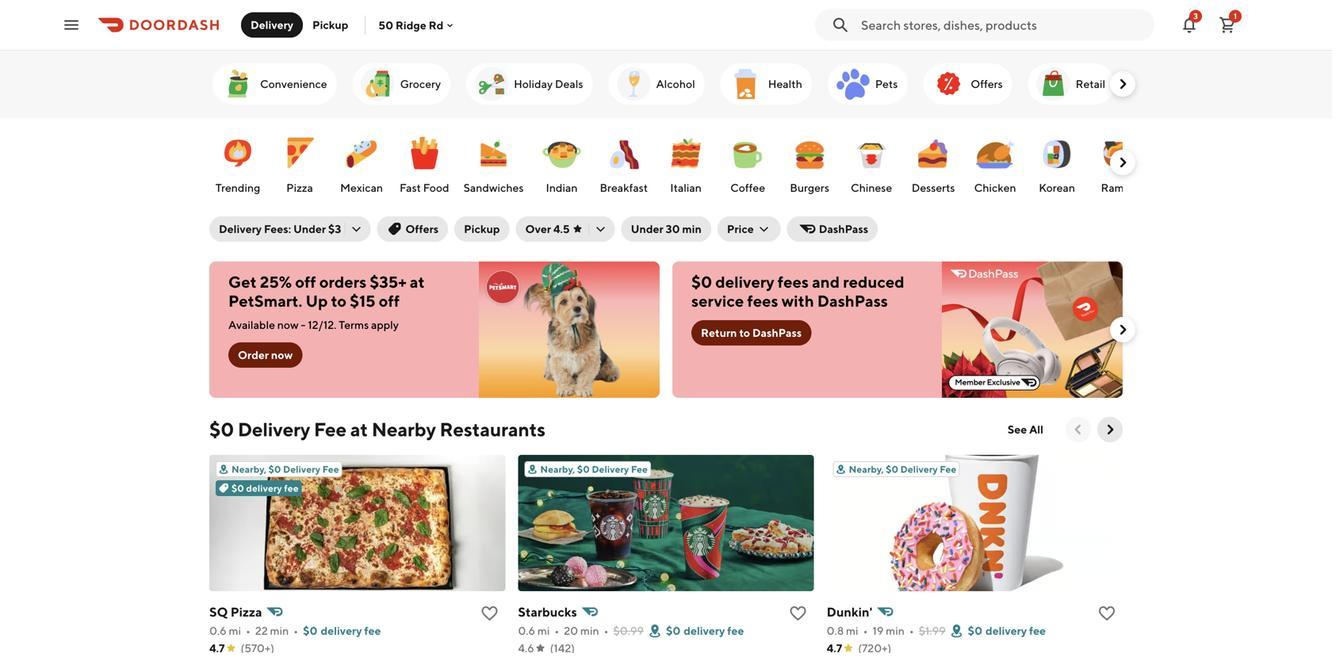 Task type: vqa. For each thing, say whether or not it's contained in the screenshot.
2nd Nearby, $0 Delivery Fee from right
yes



Task type: locate. For each thing, give the bounding box(es) containing it.
now right order
[[271, 349, 293, 362]]

$0 inside $0 delivery fees and reduced service fees with dashpass
[[691, 273, 712, 291]]

1 horizontal spatial under
[[631, 222, 663, 236]]

$0 delivery fee at nearby restaurants
[[209, 418, 545, 441]]

offers button
[[377, 216, 448, 242]]

1 vertical spatial next button of carousel image
[[1115, 155, 1131, 170]]

korean
[[1039, 181, 1075, 194]]

pizza up delivery fees: under $3
[[286, 181, 313, 194]]

1 vertical spatial offers
[[405, 222, 439, 236]]

30
[[666, 222, 680, 236]]

under
[[293, 222, 326, 236], [631, 222, 663, 236]]

to inside the get 25% off orders $35+ at petsmart. up to $15 off available now - 12/12. terms apply
[[331, 292, 347, 310]]

2 horizontal spatial nearby, $0 delivery fee
[[849, 464, 957, 475]]

price
[[727, 222, 754, 236]]

0 horizontal spatial to
[[331, 292, 347, 310]]

0 horizontal spatial nearby, $0 delivery fee
[[232, 464, 339, 475]]

reduced
[[843, 273, 905, 291]]

• left $1.99
[[909, 624, 914, 638]]

0 vertical spatial dashpass
[[819, 222, 868, 236]]

min right 19
[[886, 624, 905, 638]]

pizza up 22 at the left bottom
[[231, 605, 262, 620]]

min right 22 at the left bottom
[[270, 624, 289, 638]]

1 horizontal spatial pickup button
[[454, 216, 510, 242]]

• right 22 at the left bottom
[[294, 624, 298, 638]]

0 horizontal spatial 0.6
[[209, 624, 227, 638]]

over 4.5 button
[[516, 216, 615, 242]]

$3
[[328, 222, 341, 236]]

0 vertical spatial off
[[295, 273, 316, 291]]

• left "$0.99"
[[604, 624, 609, 638]]

min right the 30
[[682, 222, 702, 236]]

1 vertical spatial pickup
[[464, 222, 500, 236]]

offers down fast food
[[405, 222, 439, 236]]

$0 inside "link"
[[209, 418, 234, 441]]

dashpass
[[819, 222, 868, 236], [817, 292, 888, 310], [752, 326, 802, 339]]

click to add this store to your saved list image for sq pizza
[[480, 604, 499, 623]]

under left the 30
[[631, 222, 663, 236]]

0.8
[[827, 624, 844, 638]]

3 • from the left
[[555, 624, 559, 638]]

off up up
[[295, 273, 316, 291]]

all
[[1029, 423, 1044, 436]]

0 horizontal spatial $0 delivery fee
[[232, 483, 299, 494]]

0 horizontal spatial under
[[293, 222, 326, 236]]

0.6
[[209, 624, 227, 638], [518, 624, 535, 638]]

0 horizontal spatial offers
[[405, 222, 439, 236]]

mi down sq pizza
[[229, 624, 241, 638]]

click to add this store to your saved list image
[[480, 604, 499, 623], [789, 604, 808, 623]]

2 horizontal spatial mi
[[846, 624, 858, 638]]

pickup button
[[303, 12, 358, 38], [454, 216, 510, 242]]

to inside button
[[739, 326, 750, 339]]

see all
[[1008, 423, 1044, 436]]

grocery
[[400, 77, 441, 90]]

0 horizontal spatial nearby,
[[232, 464, 266, 475]]

health image
[[727, 65, 765, 103]]

pizza
[[286, 181, 313, 194], [231, 605, 262, 620]]

0 horizontal spatial pizza
[[231, 605, 262, 620]]

0 horizontal spatial pickup button
[[303, 12, 358, 38]]

1 horizontal spatial click to add this store to your saved list image
[[789, 604, 808, 623]]

notification bell image
[[1180, 15, 1199, 34]]

offers image
[[930, 65, 968, 103]]

• left 20
[[555, 624, 559, 638]]

holiday
[[514, 77, 553, 90]]

20
[[564, 624, 578, 638]]

fees up with
[[778, 273, 809, 291]]

1 • from the left
[[246, 624, 251, 638]]

0 vertical spatial at
[[410, 273, 425, 291]]

1 under from the left
[[293, 222, 326, 236]]

under inside button
[[631, 222, 663, 236]]

delivery
[[716, 273, 775, 291], [246, 483, 282, 494], [321, 624, 362, 638], [684, 624, 725, 638], [986, 624, 1027, 638]]

retail image
[[1035, 65, 1073, 103]]

50
[[379, 18, 393, 32]]

1 horizontal spatial mi
[[537, 624, 550, 638]]

1 click to add this store to your saved list image from the left
[[480, 604, 499, 623]]

delivery button
[[241, 12, 303, 38]]

2 nearby, from the left
[[540, 464, 575, 475]]

0.6 down starbucks
[[518, 624, 535, 638]]

3 mi from the left
[[846, 624, 858, 638]]

see
[[1008, 423, 1027, 436]]

0 vertical spatial offers
[[971, 77, 1003, 90]]

min
[[682, 222, 702, 236], [270, 624, 289, 638], [580, 624, 599, 638], [886, 624, 905, 638]]

1 horizontal spatial to
[[739, 326, 750, 339]]

22
[[255, 624, 268, 638]]

mi
[[229, 624, 241, 638], [537, 624, 550, 638], [846, 624, 858, 638]]

3 nearby, $0 delivery fee from the left
[[849, 464, 957, 475]]

1 horizontal spatial at
[[410, 273, 425, 291]]

food
[[423, 181, 449, 194]]

0 vertical spatial fees
[[778, 273, 809, 291]]

1 vertical spatial now
[[271, 349, 293, 362]]

next button of carousel image right retail
[[1115, 76, 1131, 92]]

fees up return to dashpass
[[747, 292, 778, 310]]

breakfast
[[600, 181, 648, 194]]

now inside the get 25% off orders $35+ at petsmart. up to $15 off available now - 12/12. terms apply
[[277, 318, 299, 331]]

2 mi from the left
[[537, 624, 550, 638]]

nearby,
[[232, 464, 266, 475], [540, 464, 575, 475], [849, 464, 884, 475]]

0 horizontal spatial click to add this store to your saved list image
[[480, 604, 499, 623]]

now inside button
[[271, 349, 293, 362]]

2 0.6 from the left
[[518, 624, 535, 638]]

2 under from the left
[[631, 222, 663, 236]]

dashpass inside dashpass button
[[819, 222, 868, 236]]

pickup
[[312, 18, 348, 31], [464, 222, 500, 236]]

19
[[873, 624, 884, 638]]

1 horizontal spatial nearby,
[[540, 464, 575, 475]]

pets image
[[834, 65, 872, 103]]

$0
[[691, 273, 712, 291], [209, 418, 234, 441], [268, 464, 281, 475], [577, 464, 590, 475], [886, 464, 899, 475], [232, 483, 244, 494], [303, 624, 318, 638], [666, 624, 681, 638], [968, 624, 983, 638]]

mi for sq pizza
[[229, 624, 241, 638]]

min right 20
[[580, 624, 599, 638]]

nearby, for dunkin'
[[849, 464, 884, 475]]

• left 19
[[863, 624, 868, 638]]

order
[[238, 349, 269, 362]]

0 vertical spatial to
[[331, 292, 347, 310]]

next button of carousel image right previous button of carousel image
[[1102, 422, 1118, 438]]

3 nearby, from the left
[[849, 464, 884, 475]]

0 vertical spatial now
[[277, 318, 299, 331]]

50 ridge rd
[[379, 18, 443, 32]]

$35+
[[370, 273, 407, 291]]

0.6 for sq pizza
[[209, 624, 227, 638]]

nearby, $0 delivery fee for starbucks
[[540, 464, 648, 475]]

1 horizontal spatial pizza
[[286, 181, 313, 194]]

1 vertical spatial dashpass
[[817, 292, 888, 310]]

2 click to add this store to your saved list image from the left
[[789, 604, 808, 623]]

1 nearby, from the left
[[232, 464, 266, 475]]

$0 delivery fees and reduced service fees with dashpass
[[691, 273, 905, 310]]

0 horizontal spatial pickup
[[312, 18, 348, 31]]

retail link
[[1028, 63, 1115, 105]]

offers right the offers image
[[971, 77, 1003, 90]]

trending
[[216, 181, 260, 194]]

convenience
[[260, 77, 327, 90]]

6 • from the left
[[909, 624, 914, 638]]

nearby, $0 delivery fee for dunkin'
[[849, 464, 957, 475]]

previous button of carousel image
[[1071, 422, 1086, 438]]

pickup down sandwiches
[[464, 222, 500, 236]]

trending link
[[211, 126, 265, 199]]

pickup button down sandwiches
[[454, 216, 510, 242]]

dashpass down 'reduced'
[[817, 292, 888, 310]]

1 nearby, $0 delivery fee from the left
[[232, 464, 339, 475]]

off
[[295, 273, 316, 291], [379, 292, 400, 310]]

nearby, for starbucks
[[540, 464, 575, 475]]

alcohol
[[656, 77, 695, 90]]

ramen
[[1101, 181, 1137, 194]]

dashpass down with
[[752, 326, 802, 339]]

now
[[277, 318, 299, 331], [271, 349, 293, 362]]

to right the return
[[739, 326, 750, 339]]

nearby
[[372, 418, 436, 441]]

0 vertical spatial pickup
[[312, 18, 348, 31]]

0 horizontal spatial mi
[[229, 624, 241, 638]]

0 vertical spatial pizza
[[286, 181, 313, 194]]

click to add this store to your saved list image
[[1097, 604, 1116, 623]]

2 horizontal spatial nearby,
[[849, 464, 884, 475]]

burgers
[[790, 181, 829, 194]]

available
[[228, 318, 275, 331]]

1 vertical spatial off
[[379, 292, 400, 310]]

holiday deals image
[[473, 65, 511, 103]]

•
[[246, 624, 251, 638], [294, 624, 298, 638], [555, 624, 559, 638], [604, 624, 609, 638], [863, 624, 868, 638], [909, 624, 914, 638]]

fee
[[314, 418, 347, 441], [322, 464, 339, 475], [631, 464, 648, 475], [940, 464, 957, 475]]

now left -
[[277, 318, 299, 331]]

0.6 mi • 22 min • $0 delivery fee
[[209, 624, 381, 638]]

next button of carousel image
[[1115, 76, 1131, 92], [1115, 155, 1131, 170], [1102, 422, 1118, 438]]

2 nearby, $0 delivery fee from the left
[[540, 464, 648, 475]]

at
[[410, 273, 425, 291], [350, 418, 368, 441]]

1 vertical spatial to
[[739, 326, 750, 339]]

1 horizontal spatial nearby, $0 delivery fee
[[540, 464, 648, 475]]

1 horizontal spatial offers
[[971, 77, 1003, 90]]

1 vertical spatial at
[[350, 418, 368, 441]]

3
[[1194, 11, 1198, 21]]

0.6 for starbucks
[[518, 624, 535, 638]]

• left 22 at the left bottom
[[246, 624, 251, 638]]

off down the $35+
[[379, 292, 400, 310]]

at right the $35+
[[410, 273, 425, 291]]

mi down starbucks
[[537, 624, 550, 638]]

fee
[[284, 483, 299, 494], [364, 624, 381, 638], [727, 624, 744, 638], [1029, 624, 1046, 638]]

2 vertical spatial dashpass
[[752, 326, 802, 339]]

over 4.5
[[525, 222, 570, 236]]

to
[[331, 292, 347, 310], [739, 326, 750, 339]]

click to add this store to your saved list image left starbucks
[[480, 604, 499, 623]]

pickup left 50
[[312, 18, 348, 31]]

click to add this store to your saved list image left dunkin'
[[789, 604, 808, 623]]

25%
[[260, 273, 292, 291]]

at left nearby
[[350, 418, 368, 441]]

0 horizontal spatial at
[[350, 418, 368, 441]]

under left "$3"
[[293, 222, 326, 236]]

1 mi from the left
[[229, 624, 241, 638]]

0.6 down the "sq"
[[209, 624, 227, 638]]

1
[[1234, 11, 1237, 21]]

1 vertical spatial pickup button
[[454, 216, 510, 242]]

offers inside 'button'
[[405, 222, 439, 236]]

to down orders
[[331, 292, 347, 310]]

dashpass down chinese
[[819, 222, 868, 236]]

delivery fees: under $3
[[219, 222, 341, 236]]

1 horizontal spatial 0.6
[[518, 624, 535, 638]]

2 horizontal spatial $0 delivery fee
[[968, 624, 1046, 638]]

service
[[691, 292, 744, 310]]

next button of carousel image up ramen
[[1115, 155, 1131, 170]]

mi right 0.8 at the right
[[846, 624, 858, 638]]

offers
[[971, 77, 1003, 90], [405, 222, 439, 236]]

price button
[[718, 216, 781, 242]]

1 horizontal spatial $0 delivery fee
[[666, 624, 744, 638]]

nearby, $0 delivery fee
[[232, 464, 339, 475], [540, 464, 648, 475], [849, 464, 957, 475]]

pickup button left 50
[[303, 12, 358, 38]]

fees
[[778, 273, 809, 291], [747, 292, 778, 310]]

1 0.6 from the left
[[209, 624, 227, 638]]



Task type: describe. For each thing, give the bounding box(es) containing it.
sq
[[209, 605, 228, 620]]

fast food
[[400, 181, 449, 194]]

at inside the get 25% off orders $35+ at petsmart. up to $15 off available now - 12/12. terms apply
[[410, 273, 425, 291]]

open menu image
[[62, 15, 81, 34]]

get
[[228, 273, 257, 291]]

dashpass inside return to dashpass button
[[752, 326, 802, 339]]

over
[[525, 222, 551, 236]]

2 vertical spatial next button of carousel image
[[1102, 422, 1118, 438]]

-
[[301, 318, 306, 331]]

restaurants
[[440, 418, 545, 441]]

at inside "link"
[[350, 418, 368, 441]]

50 ridge rd button
[[379, 18, 456, 32]]

sq pizza
[[209, 605, 262, 620]]

return to dashpass
[[701, 326, 802, 339]]

2 items, open order cart image
[[1218, 15, 1237, 34]]

min for sq pizza
[[270, 624, 289, 638]]

pets link
[[828, 63, 907, 105]]

return
[[701, 326, 737, 339]]

see all link
[[998, 417, 1053, 442]]

$0.99
[[613, 624, 644, 638]]

1 vertical spatial fees
[[747, 292, 778, 310]]

delivery inside $0 delivery fees and reduced service fees with dashpass
[[716, 273, 775, 291]]

indian
[[546, 181, 578, 194]]

1 button
[[1212, 9, 1243, 41]]

orders
[[319, 273, 367, 291]]

delivery inside "link"
[[238, 418, 310, 441]]

click to add this store to your saved list image for starbucks
[[789, 604, 808, 623]]

rd
[[429, 18, 443, 32]]

1 horizontal spatial pickup
[[464, 222, 500, 236]]

grocery link
[[353, 63, 450, 105]]

retail
[[1076, 77, 1106, 90]]

0 vertical spatial next button of carousel image
[[1115, 76, 1131, 92]]

desserts
[[912, 181, 955, 194]]

$0 delivery fee for dunkin'
[[968, 624, 1046, 638]]

pets
[[875, 77, 898, 90]]

0.6 mi • 20 min •
[[518, 624, 609, 638]]

under 30 min
[[631, 222, 702, 236]]

0 vertical spatial pickup button
[[303, 12, 358, 38]]

12/12.
[[308, 318, 337, 331]]

dashpass button
[[787, 216, 878, 242]]

grocery image
[[359, 65, 397, 103]]

min for starbucks
[[580, 624, 599, 638]]

order now button
[[228, 343, 302, 368]]

deals
[[555, 77, 583, 90]]

Store search: begin typing to search for stores available on DoorDash text field
[[861, 16, 1145, 34]]

offers link
[[923, 63, 1012, 105]]

min for dunkin'
[[886, 624, 905, 638]]

mi for dunkin'
[[846, 624, 858, 638]]

holiday deals
[[514, 77, 583, 90]]

4.5
[[553, 222, 570, 236]]

health link
[[721, 63, 812, 105]]

dashpass inside $0 delivery fees and reduced service fees with dashpass
[[817, 292, 888, 310]]

0 horizontal spatial off
[[295, 273, 316, 291]]

apply
[[371, 318, 399, 331]]

min inside button
[[682, 222, 702, 236]]

dunkin'
[[827, 605, 872, 620]]

terms
[[339, 318, 369, 331]]

4 • from the left
[[604, 624, 609, 638]]

get 25% off orders $35+ at petsmart. up to $15 off available now - 12/12. terms apply
[[228, 273, 425, 331]]

chicken
[[974, 181, 1016, 194]]

mi for starbucks
[[537, 624, 550, 638]]

1 vertical spatial pizza
[[231, 605, 262, 620]]

ridge
[[396, 18, 426, 32]]

fast
[[400, 181, 421, 194]]

alcohol image
[[615, 65, 653, 103]]

fees:
[[264, 222, 291, 236]]

petsmart.
[[228, 292, 302, 310]]

1 horizontal spatial off
[[379, 292, 400, 310]]

$1.99
[[919, 624, 946, 638]]

coffee
[[730, 181, 765, 194]]

italian
[[670, 181, 702, 194]]

return to dashpass button
[[691, 320, 811, 346]]

starbucks
[[518, 605, 577, 620]]

5 • from the left
[[863, 624, 868, 638]]

$15
[[350, 292, 375, 310]]

$0 delivery fee for starbucks
[[666, 624, 744, 638]]

sandwiches
[[464, 181, 524, 194]]

with
[[782, 292, 814, 310]]

alcohol link
[[609, 63, 705, 105]]

convenience link
[[213, 63, 337, 105]]

0.8 mi • 19 min •
[[827, 624, 914, 638]]

under 30 min button
[[621, 216, 711, 242]]

delivery inside button
[[251, 18, 293, 31]]

order now
[[238, 349, 293, 362]]

next button of carousel image
[[1115, 322, 1131, 338]]

fee inside "link"
[[314, 418, 347, 441]]

$0 delivery fee at nearby restaurants link
[[209, 417, 545, 442]]

2 • from the left
[[294, 624, 298, 638]]

chinese
[[851, 181, 892, 194]]

and
[[812, 273, 840, 291]]

up
[[306, 292, 328, 310]]

convenience image
[[219, 65, 257, 103]]

health
[[768, 77, 802, 90]]

mexican
[[340, 181, 383, 194]]



